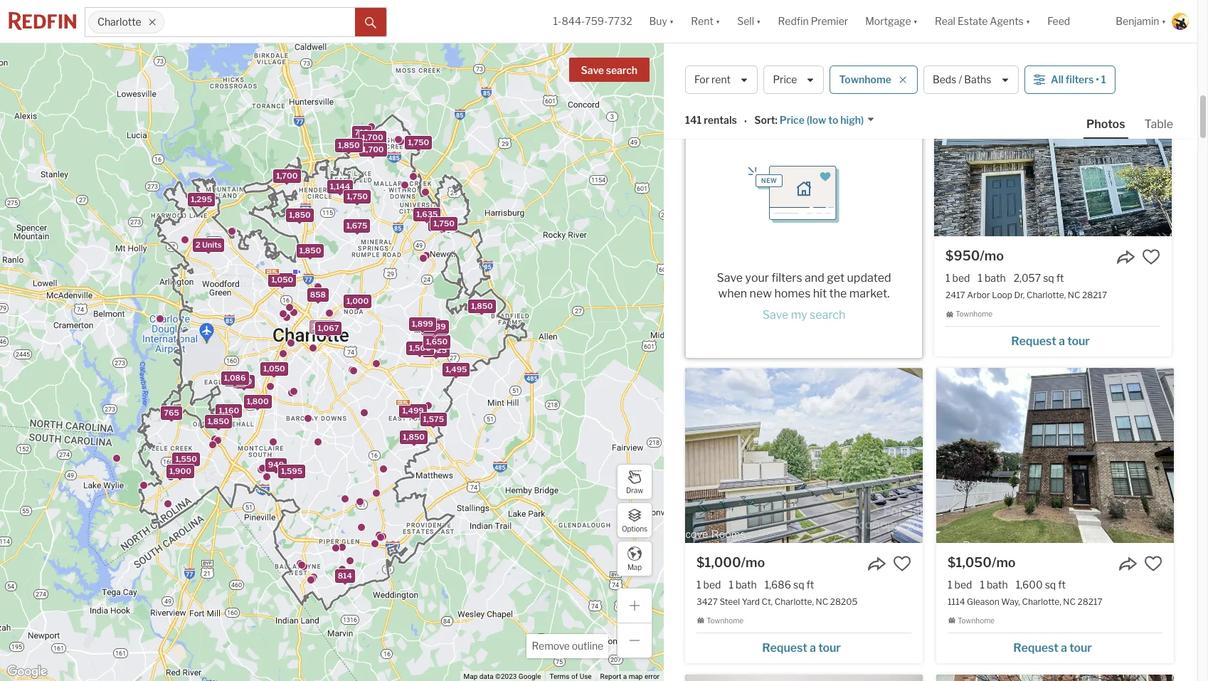 Task type: vqa. For each thing, say whether or not it's contained in the screenshot.
Community Impact
no



Task type: locate. For each thing, give the bounding box(es) containing it.
• inside 141 rentals •
[[744, 115, 747, 127]]

/mo
[[980, 248, 1004, 263], [741, 555, 765, 570], [992, 555, 1016, 570]]

search down hit
[[810, 308, 846, 321]]

favorite button checkbox for $950 /mo
[[1142, 248, 1161, 266]]

1 bed
[[946, 272, 970, 284], [697, 578, 721, 591], [948, 578, 973, 591]]

1 bed up 2417
[[946, 272, 970, 284]]

tour down premier
[[819, 28, 841, 41]]

request a tour button
[[697, 23, 912, 44], [948, 23, 1163, 44], [946, 329, 1161, 351], [697, 636, 912, 657], [948, 636, 1163, 657]]

request a tour button down 2417 arbor loop dr, charlotte, nc 28217 at the right of page
[[946, 329, 1161, 351]]

request a tour button up photo of 3115 southwest blvd, charlotte, nc 28216
[[697, 636, 912, 657]]

photos
[[1087, 117, 1126, 131]]

1 vertical spatial filters
[[772, 271, 803, 284]]

bed up 2417
[[953, 272, 970, 284]]

price right :
[[780, 114, 805, 126]]

map region
[[0, 38, 840, 681]]

sell ▾ button
[[729, 0, 770, 43]]

request down 2417 arbor loop dr, charlotte, nc 28217 at the right of page
[[1012, 334, 1057, 348]]

redfin premier
[[778, 15, 848, 27]]

710
[[354, 127, 369, 137]]

sq
[[1043, 272, 1055, 284], [794, 578, 805, 591], [1045, 578, 1056, 591]]

814
[[337, 570, 352, 580]]

get
[[827, 271, 845, 284]]

save for save search
[[581, 64, 604, 76]]

filters right 'all'
[[1066, 74, 1094, 86]]

0 horizontal spatial save
[[581, 64, 604, 76]]

sq for $1,000 /mo
[[794, 578, 805, 591]]

1 bath up gleason
[[980, 578, 1008, 591]]

ft right 1,600
[[1058, 578, 1066, 591]]

1 up photos at top right
[[1102, 74, 1107, 86]]

townhome up first in the top right of the page
[[839, 74, 892, 86]]

1 bed for $950
[[946, 272, 970, 284]]

new
[[772, 98, 795, 111], [750, 287, 772, 300]]

1 horizontal spatial save
[[717, 271, 743, 284]]

charlotte, down the 1,686 sq ft at the bottom right
[[775, 596, 814, 607]]

nc for $950 /mo
[[1068, 290, 1081, 301]]

the
[[830, 287, 847, 300]]

28205
[[830, 596, 858, 607]]

townhome down steel
[[707, 616, 744, 625]]

charlotte, for $950 /mo
[[1027, 290, 1066, 301]]

0 horizontal spatial filters
[[772, 271, 803, 284]]

sq right 1,600
[[1045, 578, 1056, 591]]

tour down 'feed'
[[1070, 28, 1092, 41]]

townhome down arbor
[[956, 310, 993, 318]]

request a tour down 2417 arbor loop dr, charlotte, nc 28217 at the right of page
[[1012, 334, 1090, 348]]

error
[[645, 673, 660, 680]]

2 vertical spatial save
[[763, 308, 789, 321]]

1 bed up 1114 in the right bottom of the page
[[948, 578, 973, 591]]

1 vertical spatial map
[[464, 673, 478, 680]]

1,000
[[346, 296, 369, 306]]

townhome for $1,050 /mo
[[958, 616, 995, 625]]

favorite button checkbox for $1,000 /mo
[[893, 554, 912, 573]]

updated
[[847, 271, 892, 284]]

price
[[773, 74, 797, 86], [780, 114, 805, 126]]

homes up (low
[[797, 98, 834, 111]]

1,495
[[445, 364, 467, 374]]

1 horizontal spatial filters
[[1066, 74, 1094, 86]]

0 horizontal spatial favorite button image
[[893, 554, 912, 573]]

1,144
[[330, 182, 350, 192]]

bath up way, at the bottom
[[987, 578, 1008, 591]]

real estate agents ▾ button
[[927, 0, 1039, 43]]

ft right "2,057"
[[1057, 272, 1064, 284]]

1 vertical spatial 28217
[[1078, 596, 1103, 607]]

filters left 'and'
[[772, 271, 803, 284]]

1 favorite button image from the left
[[893, 554, 912, 573]]

bath for $1,050
[[987, 578, 1008, 591]]

1 up 1114 in the right bottom of the page
[[948, 578, 953, 591]]

/mo up loop
[[980, 248, 1004, 263]]

map left data
[[464, 673, 478, 680]]

▾ for benjamin ▾
[[1162, 15, 1167, 27]]

townhome down gleason
[[958, 616, 995, 625]]

request a tour down redfin
[[762, 28, 841, 41]]

rent ▾ button
[[691, 0, 720, 43]]

1,599
[[362, 145, 384, 155]]

your
[[745, 271, 769, 284]]

sq right "2,057"
[[1043, 272, 1055, 284]]

1,400
[[416, 320, 438, 330]]

1,899
[[411, 319, 433, 329]]

1 vertical spatial search
[[810, 308, 846, 321]]

and
[[805, 271, 825, 284]]

• inside button
[[1096, 74, 1100, 86]]

1-
[[553, 15, 562, 27]]

1 vertical spatial charlotte
[[685, 58, 756, 76]]

request up "photo of 824 seigle point dr, charlotte, nc 28204"
[[1014, 641, 1059, 654]]

filters
[[1066, 74, 1094, 86], [772, 271, 803, 284]]

1 bed up '3427' at the bottom of the page
[[697, 578, 721, 591]]

request
[[762, 28, 808, 41], [1014, 28, 1059, 41], [1012, 334, 1057, 348], [762, 641, 808, 654], [1014, 641, 1059, 654]]

• left sort
[[744, 115, 747, 127]]

save up when
[[717, 271, 743, 284]]

bed
[[953, 272, 970, 284], [704, 578, 721, 591], [955, 578, 973, 591]]

0 horizontal spatial search
[[606, 64, 638, 76]]

agents
[[990, 15, 1024, 27]]

1 up gleason
[[980, 578, 985, 591]]

beds / baths
[[933, 74, 992, 86]]

1 vertical spatial 1,595
[[281, 466, 302, 476]]

all filters • 1 button
[[1025, 65, 1116, 94]]

search
[[606, 64, 638, 76], [810, 308, 846, 321]]

2,057 sq ft
[[1014, 272, 1064, 284]]

favorite button image
[[893, 554, 912, 573], [1144, 554, 1163, 573]]

report a map error link
[[600, 673, 660, 680]]

request down redfin
[[762, 28, 808, 41]]

way,
[[1002, 596, 1021, 607]]

mortgage ▾ button
[[866, 0, 918, 43]]

1 horizontal spatial charlotte
[[685, 58, 756, 76]]

3 ▾ from the left
[[757, 15, 761, 27]]

map inside map button
[[628, 563, 642, 571]]

bed up '3427' at the bottom of the page
[[704, 578, 721, 591]]

1 bath up loop
[[978, 272, 1006, 284]]

0 vertical spatial filters
[[1066, 74, 1094, 86]]

new up :
[[772, 98, 795, 111]]

2 favorite button image from the left
[[1144, 554, 1163, 573]]

favorite button image
[[1142, 248, 1161, 266]]

1
[[1102, 74, 1107, 86], [946, 272, 951, 284], [978, 272, 983, 284], [697, 578, 701, 591], [729, 578, 734, 591], [948, 578, 953, 591], [980, 578, 985, 591]]

1 bath up the "yard"
[[729, 578, 757, 591]]

request a tour button up "photo of 824 seigle point dr, charlotte, nc 28204"
[[948, 636, 1163, 657]]

nc right dr,
[[1068, 290, 1081, 301]]

nc down 1,600 sq ft
[[1064, 596, 1076, 607]]

0 vertical spatial •
[[1096, 74, 1100, 86]]

760
[[236, 376, 252, 386]]

save down 1-844-759-7732 link
[[581, 64, 604, 76]]

a left map
[[623, 673, 627, 680]]

1 ▾ from the left
[[670, 15, 674, 27]]

4 ▾ from the left
[[914, 15, 918, 27]]

1 horizontal spatial •
[[1096, 74, 1100, 86]]

photos button
[[1084, 117, 1142, 139]]

0 vertical spatial map
[[628, 563, 642, 571]]

1 vertical spatial save
[[717, 271, 743, 284]]

1 vertical spatial price
[[780, 114, 805, 126]]

3427 steel yard ct, charlotte, nc 28205
[[697, 596, 858, 607]]

request a tour for $1,050 /mo
[[1014, 641, 1092, 654]]

tour
[[819, 28, 841, 41], [1070, 28, 1092, 41], [1068, 334, 1090, 348], [819, 641, 841, 654], [1070, 641, 1092, 654]]

2 horizontal spatial save
[[763, 308, 789, 321]]

28217
[[1082, 290, 1108, 301], [1078, 596, 1103, 607]]

0 horizontal spatial charlotte
[[98, 16, 141, 28]]

0 vertical spatial 1,595
[[426, 336, 447, 346]]

1 horizontal spatial search
[[810, 308, 846, 321]]

/mo up 1,686 at the right bottom of the page
[[741, 555, 765, 570]]

2 vertical spatial 1,750
[[433, 218, 454, 228]]

• for all filters • 1
[[1096, 74, 1100, 86]]

1,425
[[425, 345, 447, 355]]

request a tour button for $1,000 /mo
[[697, 636, 912, 657]]

1 bed for $1,050
[[948, 578, 973, 591]]

0 vertical spatial save
[[581, 64, 604, 76]]

a down 2417 arbor loop dr, charlotte, nc 28217 at the right of page
[[1059, 334, 1065, 348]]

tour for $1,000 /mo
[[819, 641, 841, 654]]

premier
[[811, 15, 848, 27]]

▾ inside 'link'
[[1026, 15, 1031, 27]]

of
[[571, 673, 578, 680]]

0 horizontal spatial map
[[464, 673, 478, 680]]

1,550
[[175, 454, 197, 464]]

1,450
[[431, 219, 453, 229]]

feed
[[1048, 15, 1071, 27]]

0 vertical spatial charlotte
[[98, 16, 141, 28]]

1 horizontal spatial map
[[628, 563, 642, 571]]

▾ left user photo
[[1162, 15, 1167, 27]]

836
[[227, 373, 243, 383]]

request a tour up photo of 3115 southwest blvd, charlotte, nc 28216
[[762, 641, 841, 654]]

0 horizontal spatial 1,750
[[346, 192, 368, 202]]

request a tour down 'feed'
[[1014, 28, 1092, 41]]

photo of 3115 southwest blvd, charlotte, nc 28216 image
[[685, 674, 923, 681]]

save left my
[[763, 308, 789, 321]]

1,700
[[362, 133, 383, 142], [362, 144, 384, 154], [276, 171, 297, 181], [312, 321, 333, 331]]

price inside 'button'
[[780, 114, 805, 126]]

townhome button
[[830, 65, 918, 94]]

favorite button checkbox
[[1142, 248, 1161, 266], [893, 554, 912, 573], [1144, 554, 1163, 573]]

request up photo of 3115 southwest blvd, charlotte, nc 28216
[[762, 641, 808, 654]]

• right 'all'
[[1096, 74, 1100, 86]]

▾ for buy ▾
[[670, 15, 674, 27]]

nc left 28205
[[816, 596, 829, 607]]

bath up the "yard"
[[736, 578, 757, 591]]

0 vertical spatial price
[[773, 74, 797, 86]]

1 bed for $1,000
[[697, 578, 721, 591]]

rentals
[[704, 114, 737, 126]]

save for save my search
[[763, 308, 789, 321]]

a down 'feed'
[[1061, 28, 1068, 41]]

save search button
[[569, 58, 650, 82]]

1 horizontal spatial favorite button image
[[1144, 554, 1163, 573]]

bed up 1114 in the right bottom of the page
[[955, 578, 973, 591]]

▾ right sell
[[757, 15, 761, 27]]

6 ▾ from the left
[[1162, 15, 1167, 27]]

ft for $950 /mo
[[1057, 272, 1064, 284]]

mortgage ▾
[[866, 15, 918, 27]]

1 inside all filters • 1 button
[[1102, 74, 1107, 86]]

first
[[836, 98, 859, 111]]

price up 'see new homes first'
[[773, 74, 797, 86]]

yard
[[742, 596, 760, 607]]

map button
[[617, 541, 653, 576]]

request a tour up "photo of 824 seigle point dr, charlotte, nc 28204"
[[1014, 641, 1092, 654]]

(low
[[807, 114, 827, 126]]

units
[[202, 240, 221, 250]]

real estate agents ▾
[[935, 15, 1031, 27]]

photo of 824 seigle point dr, charlotte, nc 28204 image
[[937, 674, 1174, 681]]

save for save your filters and get updated when new homes hit the market.
[[717, 271, 743, 284]]

/mo up 1,600
[[992, 555, 1016, 570]]

0 vertical spatial search
[[606, 64, 638, 76]]

when
[[718, 287, 747, 300]]

townhome
[[839, 74, 892, 86], [956, 310, 993, 318], [707, 616, 744, 625], [958, 616, 995, 625]]

new down your
[[750, 287, 772, 300]]

redfin
[[778, 15, 809, 27]]

1 bath for $1,000
[[729, 578, 757, 591]]

0 horizontal spatial new
[[750, 287, 772, 300]]

/mo for $1,050
[[992, 555, 1016, 570]]

charlotte, for $1,000 /mo
[[775, 596, 814, 607]]

map down options
[[628, 563, 642, 571]]

1 horizontal spatial 1,595
[[426, 336, 447, 346]]

report
[[600, 673, 622, 680]]

1 vertical spatial •
[[744, 115, 747, 127]]

0 vertical spatial new
[[772, 98, 795, 111]]

2,057
[[1014, 272, 1041, 284]]

charlotte,
[[1027, 290, 1066, 301], [775, 596, 814, 607], [1022, 596, 1062, 607]]

request a tour button up 'all'
[[948, 23, 1163, 44]]

0 vertical spatial homes
[[797, 98, 834, 111]]

tour up "photo of 824 seigle point dr, charlotte, nc 28204"
[[1070, 641, 1092, 654]]

2 ▾ from the left
[[716, 15, 720, 27]]

favorite button checkbox for $1,050 /mo
[[1144, 554, 1163, 573]]

0 vertical spatial 28217
[[1082, 290, 1108, 301]]

beds
[[933, 74, 957, 86]]

charlotte
[[98, 16, 141, 28], [685, 58, 756, 76]]

▾ right rent
[[716, 15, 720, 27]]

search down the 7732
[[606, 64, 638, 76]]

▾ right agents at the top right of the page
[[1026, 15, 1031, 27]]

ft right 1,686 at the right bottom of the page
[[807, 578, 814, 591]]

bath up loop
[[985, 272, 1006, 284]]

tour up photo of 3115 southwest blvd, charlotte, nc 28216
[[819, 641, 841, 654]]

rent
[[691, 15, 714, 27]]

1,686
[[765, 578, 791, 591]]

price inside button
[[773, 74, 797, 86]]

charlotte, down "2,057 sq ft"
[[1027, 290, 1066, 301]]

new inside save your filters and get updated when new homes hit the market.
[[750, 287, 772, 300]]

▾ right mortgage
[[914, 15, 918, 27]]

sq right 1,686 at the right bottom of the page
[[794, 578, 805, 591]]

bath for $1,000
[[736, 578, 757, 591]]

None search field
[[165, 8, 355, 36]]

1,675
[[346, 221, 367, 231]]

homes up my
[[775, 287, 811, 300]]

0 vertical spatial 1,750
[[408, 137, 429, 147]]

2 units
[[195, 240, 221, 250]]

google image
[[4, 663, 51, 681]]

▾ right buy
[[670, 15, 674, 27]]

0 horizontal spatial •
[[744, 115, 747, 127]]

$1,000 /mo
[[697, 555, 765, 570]]

remove charlotte image
[[148, 18, 157, 26]]

1 horizontal spatial 1,750
[[408, 137, 429, 147]]

save inside button
[[581, 64, 604, 76]]

options button
[[617, 502, 653, 538]]

1 vertical spatial homes
[[775, 287, 811, 300]]

all filters • 1
[[1051, 74, 1107, 86]]

request a tour
[[762, 28, 841, 41], [1014, 28, 1092, 41], [1012, 334, 1090, 348], [762, 641, 841, 654], [1014, 641, 1092, 654]]

save inside save your filters and get updated when new homes hit the market.
[[717, 271, 743, 284]]

1 vertical spatial new
[[750, 287, 772, 300]]

price for price (low to high)
[[780, 114, 805, 126]]

0 horizontal spatial 1,595
[[281, 466, 302, 476]]

5 ▾ from the left
[[1026, 15, 1031, 27]]

for rent button
[[685, 65, 758, 94]]

tour down 2417 arbor loop dr, charlotte, nc 28217 at the right of page
[[1068, 334, 1090, 348]]



Task type: describe. For each thing, give the bounding box(es) containing it.
1 up '3427' at the bottom of the page
[[697, 578, 701, 591]]

request down 'feed'
[[1014, 28, 1059, 41]]

filters inside button
[[1066, 74, 1094, 86]]

ct,
[[762, 596, 773, 607]]

141
[[685, 114, 702, 126]]

1,650
[[426, 337, 447, 347]]

request for $1,050 /mo
[[1014, 641, 1059, 654]]

charlotte, down 1,600 sq ft
[[1022, 596, 1062, 607]]

my
[[791, 308, 808, 321]]

1,067
[[317, 323, 339, 333]]

1 horizontal spatial new
[[772, 98, 795, 111]]

loop
[[992, 290, 1013, 301]]

market.
[[850, 287, 890, 300]]

map for map
[[628, 563, 642, 571]]

see
[[749, 98, 770, 111]]

favorite button image for $1,000 /mo
[[893, 554, 912, 573]]

$950 /mo
[[946, 248, 1004, 263]]

homes inside save your filters and get updated when new homes hit the market.
[[775, 287, 811, 300]]

see new homes first
[[749, 98, 859, 111]]

use
[[580, 673, 592, 680]]

2 horizontal spatial 1,750
[[433, 218, 454, 228]]

terms of use
[[550, 673, 592, 680]]

feed button
[[1039, 0, 1108, 43]]

rent
[[712, 74, 731, 86]]

0 vertical spatial 1,050
[[271, 275, 293, 285]]

ft for $1,000 /mo
[[807, 578, 814, 591]]

hit
[[813, 287, 827, 300]]

data
[[480, 673, 494, 680]]

save my search
[[763, 308, 846, 321]]

▾ for rent ▾
[[716, 15, 720, 27]]

1,900
[[169, 466, 191, 476]]

mortgage ▾ button
[[857, 0, 927, 43]]

1,800
[[246, 397, 268, 407]]

sort :
[[755, 114, 778, 126]]

submit search image
[[365, 17, 376, 28]]

price for price
[[773, 74, 797, 86]]

report a map error
[[600, 673, 660, 680]]

remove townhome image
[[899, 75, 907, 84]]

759-
[[585, 15, 608, 27]]

request a tour button for $950 /mo
[[946, 329, 1161, 351]]

bed for $1,000
[[704, 578, 721, 591]]

a favorited home image
[[733, 143, 875, 240]]

a down redfin premier
[[810, 28, 816, 41]]

1,635
[[416, 209, 438, 219]]

sell
[[738, 15, 754, 27]]

price (low to high) button
[[778, 113, 876, 127]]

townhome for $1,000 /mo
[[707, 616, 744, 625]]

remove
[[532, 640, 570, 652]]

1114
[[948, 596, 965, 607]]

1,839
[[424, 322, 446, 332]]

real
[[935, 15, 956, 27]]

1,699
[[362, 133, 384, 143]]

draw
[[626, 486, 643, 494]]

mortgage
[[866, 15, 911, 27]]

table button
[[1142, 117, 1176, 137]]

user photo image
[[1172, 13, 1189, 30]]

1 bath for $950
[[978, 272, 1006, 284]]

858
[[310, 290, 326, 300]]

1 vertical spatial 1,750
[[346, 192, 368, 202]]

request a tour button for $1,050 /mo
[[948, 636, 1163, 657]]

townhome inside button
[[839, 74, 892, 86]]

1,160
[[218, 405, 239, 415]]

sq for $950 /mo
[[1043, 272, 1055, 284]]

dr,
[[1015, 290, 1025, 301]]

1,799
[[424, 323, 445, 333]]

request a tour for $950 /mo
[[1012, 334, 1090, 348]]

benjamin
[[1116, 15, 1160, 27]]

all
[[1051, 74, 1064, 86]]

765
[[163, 408, 179, 418]]

©2023
[[495, 673, 517, 680]]

gleason
[[967, 596, 1000, 607]]

tour for $1,050 /mo
[[1070, 641, 1092, 654]]

bed for $950
[[953, 272, 970, 284]]

2417 arbor loop dr, charlotte, nc 28217
[[946, 290, 1108, 301]]

arbor
[[967, 290, 990, 301]]

terms of use link
[[550, 673, 592, 680]]

a up "photo of 824 seigle point dr, charlotte, nc 28204"
[[1061, 641, 1068, 654]]

map for map data ©2023 google
[[464, 673, 478, 680]]

photo of 1114 gleason way, charlotte, nc 28217 image
[[937, 368, 1174, 543]]

2
[[195, 240, 200, 250]]

sell ▾
[[738, 15, 761, 27]]

$950
[[946, 248, 980, 263]]

draw button
[[617, 464, 653, 500]]

1,499
[[402, 406, 424, 416]]

remove outline
[[532, 640, 604, 652]]

high)
[[841, 114, 864, 126]]

charlotte for charlotte
[[98, 16, 141, 28]]

search inside button
[[606, 64, 638, 76]]

2417
[[946, 290, 966, 301]]

favorite button image for $1,050 /mo
[[1144, 554, 1163, 573]]

real estate agents ▾ link
[[935, 0, 1031, 43]]

141 rentals •
[[685, 114, 747, 127]]

beds / baths button
[[924, 65, 1019, 94]]

sq for $1,050 /mo
[[1045, 578, 1056, 591]]

1,295
[[191, 195, 212, 205]]

• for 141 rentals •
[[744, 115, 747, 127]]

1 vertical spatial 1,050
[[263, 364, 285, 374]]

request for $950 /mo
[[1012, 334, 1057, 348]]

ft for $1,050 /mo
[[1058, 578, 1066, 591]]

1,500
[[409, 343, 431, 353]]

1 up 2417
[[946, 272, 951, 284]]

950
[[226, 375, 242, 385]]

a up photo of 3115 southwest blvd, charlotte, nc 28216
[[810, 641, 816, 654]]

/mo for $1,000
[[741, 555, 765, 570]]

▾ for mortgage ▾
[[914, 15, 918, 27]]

terms
[[550, 673, 570, 680]]

charlotte for charlotte rentals
[[685, 58, 756, 76]]

townhome for $950 /mo
[[956, 310, 993, 318]]

google
[[519, 673, 541, 680]]

3427
[[697, 596, 718, 607]]

filters inside save your filters and get updated when new homes hit the market.
[[772, 271, 803, 284]]

redfin premier button
[[770, 0, 857, 43]]

request a tour button up 'rentals'
[[697, 23, 912, 44]]

remove outline button
[[527, 634, 609, 658]]

rentals
[[760, 58, 817, 76]]

1,575
[[423, 415, 444, 425]]

tour for $950 /mo
[[1068, 334, 1090, 348]]

to
[[829, 114, 839, 126]]

save search
[[581, 64, 638, 76]]

photo of 2417 arbor loop dr, charlotte, nc 28217 image
[[934, 61, 1172, 236]]

1 up arbor
[[978, 272, 983, 284]]

request for $1,000 /mo
[[762, 641, 808, 654]]

bath for $950
[[985, 272, 1006, 284]]

▾ for sell ▾
[[757, 15, 761, 27]]

sell ▾ button
[[738, 0, 761, 43]]

$1,050
[[948, 555, 992, 570]]

1 up steel
[[729, 578, 734, 591]]

buy ▾
[[649, 15, 674, 27]]

photo of 3427 steel yard ct, charlotte, nc 28205 image
[[685, 368, 923, 543]]

7732
[[608, 15, 632, 27]]

1 bath for $1,050
[[980, 578, 1008, 591]]

buy ▾ button
[[649, 0, 674, 43]]

nc for $1,000 /mo
[[816, 596, 829, 607]]

1,686 sq ft
[[765, 578, 814, 591]]

1,600 sq ft
[[1016, 578, 1066, 591]]

request a tour for $1,000 /mo
[[762, 641, 841, 654]]

/mo for $950
[[980, 248, 1004, 263]]

bed for $1,050
[[955, 578, 973, 591]]



